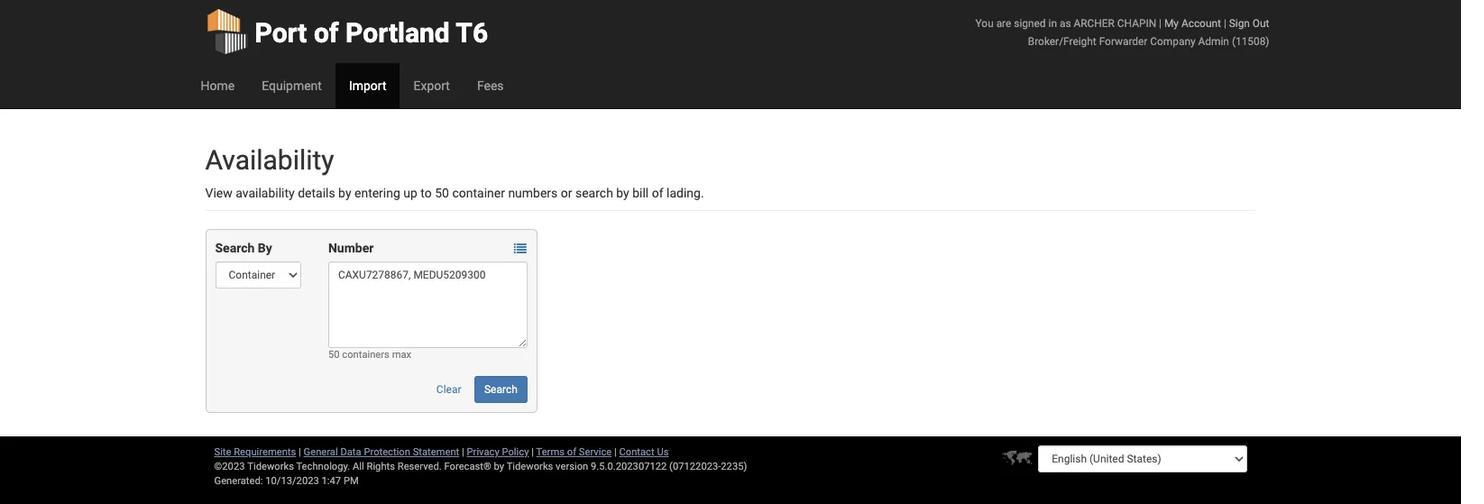 Task type: describe. For each thing, give the bounding box(es) containing it.
| left general
[[299, 447, 301, 458]]

fees button
[[464, 63, 517, 108]]

are
[[997, 17, 1012, 30]]

general data protection statement link
[[304, 447, 459, 458]]

all
[[353, 461, 364, 473]]

contact us link
[[619, 447, 669, 458]]

clear button
[[427, 376, 471, 403]]

up
[[404, 186, 418, 200]]

my account link
[[1165, 17, 1222, 30]]

chapin
[[1118, 17, 1157, 30]]

details
[[298, 186, 335, 200]]

containers
[[342, 349, 390, 361]]

my
[[1165, 17, 1179, 30]]

| up the 9.5.0.202307122
[[614, 447, 617, 458]]

| up tideworks
[[532, 447, 534, 458]]

import button
[[336, 63, 400, 108]]

you
[[976, 17, 994, 30]]

Number text field
[[328, 262, 528, 348]]

to
[[421, 186, 432, 200]]

requirements
[[234, 447, 296, 458]]

| up forecast®
[[462, 447, 464, 458]]

number
[[328, 241, 374, 255]]

search button
[[475, 376, 528, 403]]

search by
[[215, 241, 272, 255]]

search for search
[[484, 383, 518, 396]]

in
[[1049, 17, 1057, 30]]

0 horizontal spatial by
[[338, 186, 351, 200]]

9.5.0.202307122
[[591, 461, 667, 473]]

data
[[341, 447, 361, 458]]

terms
[[536, 447, 565, 458]]

search for search by
[[215, 241, 255, 255]]

site
[[214, 447, 231, 458]]

of inside site requirements | general data protection statement | privacy policy | terms of service | contact us ©2023 tideworks technology. all rights reserved. forecast® by tideworks version 9.5.0.202307122 (07122023-2235) generated: 10/13/2023 1:47 pm
[[567, 447, 577, 458]]

0 vertical spatial 50
[[435, 186, 449, 200]]

©2023 tideworks
[[214, 461, 294, 473]]

clear
[[437, 383, 462, 396]]

site requirements link
[[214, 447, 296, 458]]

2235)
[[721, 461, 747, 473]]

you are signed in as archer chapin | my account | sign out broker/freight forwarder company admin (11508)
[[976, 17, 1270, 48]]

search
[[576, 186, 613, 200]]

account
[[1182, 17, 1222, 30]]

numbers
[[508, 186, 558, 200]]

broker/freight
[[1028, 35, 1097, 48]]

privacy policy link
[[467, 447, 529, 458]]

privacy
[[467, 447, 500, 458]]

technology.
[[296, 461, 350, 473]]

pm
[[344, 475, 359, 487]]

show list image
[[514, 243, 527, 256]]

| left my
[[1159, 17, 1162, 30]]

0 horizontal spatial 50
[[328, 349, 340, 361]]

reserved.
[[398, 461, 442, 473]]

version
[[556, 461, 588, 473]]

port of portland t6
[[255, 17, 488, 49]]

contact
[[619, 447, 655, 458]]

port of portland t6 link
[[205, 0, 488, 63]]

policy
[[502, 447, 529, 458]]

sign out link
[[1229, 17, 1270, 30]]

service
[[579, 447, 612, 458]]

generated:
[[214, 475, 263, 487]]



Task type: locate. For each thing, give the bounding box(es) containing it.
equipment button
[[248, 63, 336, 108]]

2 horizontal spatial by
[[617, 186, 630, 200]]

archer
[[1074, 17, 1115, 30]]

50 left 'containers'
[[328, 349, 340, 361]]

home
[[201, 78, 235, 93]]

terms of service link
[[536, 447, 612, 458]]

0 vertical spatial of
[[314, 17, 339, 49]]

or
[[561, 186, 572, 200]]

portland
[[346, 17, 450, 49]]

home button
[[187, 63, 248, 108]]

(11508)
[[1232, 35, 1270, 48]]

t6
[[456, 17, 488, 49]]

forecast®
[[444, 461, 492, 473]]

signed
[[1014, 17, 1046, 30]]

| left sign
[[1224, 17, 1227, 30]]

entering
[[355, 186, 400, 200]]

export
[[414, 78, 450, 93]]

statement
[[413, 447, 459, 458]]

0 horizontal spatial search
[[215, 241, 255, 255]]

view availability details by entering up to 50 container numbers or search by bill of lading.
[[205, 186, 704, 200]]

out
[[1253, 17, 1270, 30]]

availability
[[205, 144, 334, 176]]

rights
[[367, 461, 395, 473]]

10/13/2023
[[265, 475, 319, 487]]

forwarder
[[1099, 35, 1148, 48]]

2 vertical spatial of
[[567, 447, 577, 458]]

tideworks
[[507, 461, 553, 473]]

1 horizontal spatial search
[[484, 383, 518, 396]]

fees
[[477, 78, 504, 93]]

search inside button
[[484, 383, 518, 396]]

import
[[349, 78, 387, 93]]

1 horizontal spatial of
[[567, 447, 577, 458]]

50
[[435, 186, 449, 200], [328, 349, 340, 361]]

50 containers max
[[328, 349, 412, 361]]

admin
[[1199, 35, 1230, 48]]

sign
[[1229, 17, 1250, 30]]

search right clear
[[484, 383, 518, 396]]

search
[[215, 241, 255, 255], [484, 383, 518, 396]]

0 vertical spatial search
[[215, 241, 255, 255]]

50 right the to
[[435, 186, 449, 200]]

1 vertical spatial 50
[[328, 349, 340, 361]]

by
[[258, 241, 272, 255]]

of right "port"
[[314, 17, 339, 49]]

availability
[[236, 186, 295, 200]]

view
[[205, 186, 233, 200]]

(07122023-
[[670, 461, 721, 473]]

max
[[392, 349, 412, 361]]

general
[[304, 447, 338, 458]]

equipment
[[262, 78, 322, 93]]

us
[[657, 447, 669, 458]]

1 horizontal spatial 50
[[435, 186, 449, 200]]

of right bill
[[652, 186, 664, 200]]

bill
[[633, 186, 649, 200]]

by right details at the top left of page
[[338, 186, 351, 200]]

export button
[[400, 63, 464, 108]]

site requirements | general data protection statement | privacy policy | terms of service | contact us ©2023 tideworks technology. all rights reserved. forecast® by tideworks version 9.5.0.202307122 (07122023-2235) generated: 10/13/2023 1:47 pm
[[214, 447, 747, 487]]

2 horizontal spatial of
[[652, 186, 664, 200]]

by
[[338, 186, 351, 200], [617, 186, 630, 200], [494, 461, 504, 473]]

of up version
[[567, 447, 577, 458]]

1:47
[[322, 475, 341, 487]]

protection
[[364, 447, 410, 458]]

search left by
[[215, 241, 255, 255]]

of inside port of portland t6 "link"
[[314, 17, 339, 49]]

by left bill
[[617, 186, 630, 200]]

lading.
[[667, 186, 704, 200]]

container
[[452, 186, 505, 200]]

as
[[1060, 17, 1071, 30]]

1 horizontal spatial by
[[494, 461, 504, 473]]

of
[[314, 17, 339, 49], [652, 186, 664, 200], [567, 447, 577, 458]]

1 vertical spatial search
[[484, 383, 518, 396]]

by inside site requirements | general data protection statement | privacy policy | terms of service | contact us ©2023 tideworks technology. all rights reserved. forecast® by tideworks version 9.5.0.202307122 (07122023-2235) generated: 10/13/2023 1:47 pm
[[494, 461, 504, 473]]

|
[[1159, 17, 1162, 30], [1224, 17, 1227, 30], [299, 447, 301, 458], [462, 447, 464, 458], [532, 447, 534, 458], [614, 447, 617, 458]]

company
[[1151, 35, 1196, 48]]

port
[[255, 17, 307, 49]]

0 horizontal spatial of
[[314, 17, 339, 49]]

by down privacy policy link
[[494, 461, 504, 473]]

1 vertical spatial of
[[652, 186, 664, 200]]



Task type: vqa. For each thing, say whether or not it's contained in the screenshot.
middle the
no



